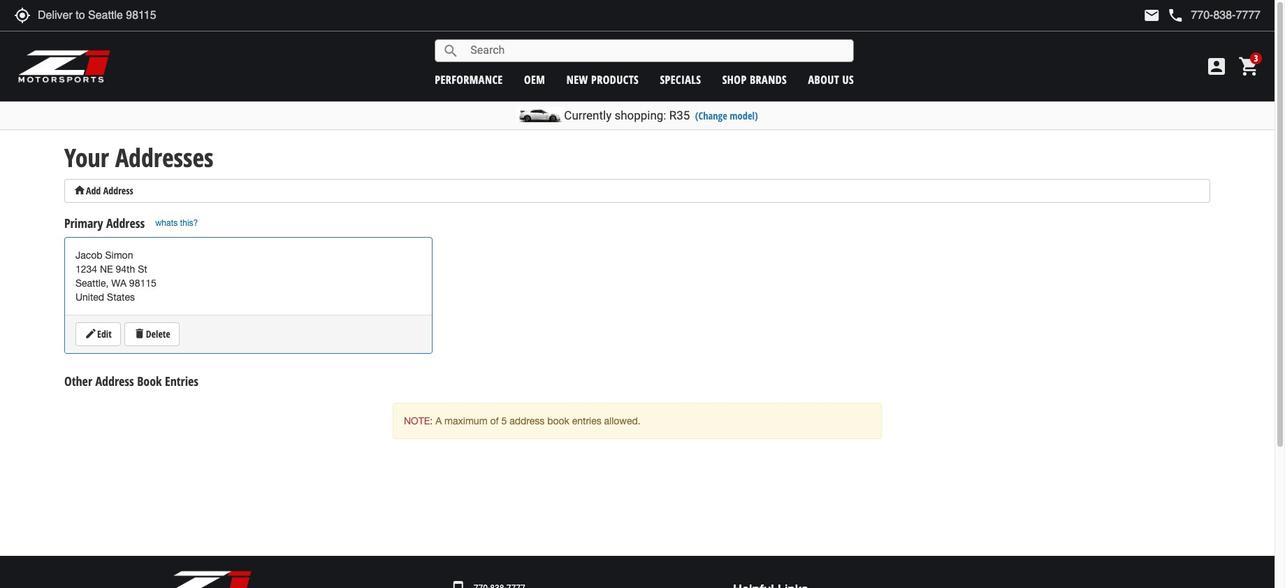 Task type: describe. For each thing, give the bounding box(es) containing it.
edit
[[97, 327, 112, 341]]

shopping_cart link
[[1235, 55, 1261, 78]]

a
[[436, 415, 442, 427]]

(change model) link
[[696, 109, 758, 122]]

states
[[107, 292, 135, 303]]

other address book entries
[[64, 373, 199, 390]]

specials
[[660, 72, 702, 87]]

phone link
[[1168, 7, 1261, 24]]

ne
[[100, 264, 113, 275]]

note: a maximum of 5 address book entries allowed.
[[404, 415, 641, 427]]

about us
[[809, 72, 855, 87]]

z1 company logo image
[[165, 570, 252, 588]]

z1 motorsports logo image
[[17, 49, 111, 84]]

home add address
[[73, 184, 133, 197]]

mail link
[[1144, 7, 1161, 24]]

model)
[[730, 109, 758, 122]]

search
[[443, 42, 460, 59]]

shop brands link
[[723, 72, 787, 87]]

book
[[548, 415, 570, 427]]

delete
[[146, 327, 170, 341]]

your
[[64, 141, 109, 175]]

1234
[[75, 264, 97, 275]]

your addresses
[[64, 141, 214, 175]]

simon
[[105, 250, 133, 261]]

brands
[[750, 72, 787, 87]]

entries
[[572, 415, 602, 427]]

5
[[502, 415, 507, 427]]

delete
[[133, 327, 146, 340]]

other
[[64, 373, 92, 390]]

94th
[[116, 264, 135, 275]]

note:
[[404, 415, 433, 427]]

entries
[[165, 373, 199, 390]]

new
[[567, 72, 588, 87]]

address for other
[[95, 373, 134, 390]]

add
[[86, 184, 101, 197]]

book
[[137, 373, 162, 390]]

0 vertical spatial address
[[103, 184, 133, 197]]

currently
[[564, 108, 612, 122]]

jacob
[[75, 250, 102, 261]]

delete delete
[[133, 327, 170, 341]]

whats this?
[[155, 218, 198, 228]]

new products
[[567, 72, 639, 87]]

about us link
[[809, 72, 855, 87]]



Task type: vqa. For each thing, say whether or not it's contained in the screenshot.
NE
yes



Task type: locate. For each thing, give the bounding box(es) containing it.
Search search field
[[460, 40, 854, 61]]

2 vertical spatial address
[[95, 373, 134, 390]]

wa
[[111, 278, 127, 289]]

edit
[[85, 327, 97, 340]]

products
[[592, 72, 639, 87]]

1 vertical spatial address
[[106, 214, 145, 231]]

shop brands
[[723, 72, 787, 87]]

whats
[[155, 218, 178, 228]]

st
[[138, 264, 147, 275]]

address right add
[[103, 184, 133, 197]]

maximum
[[445, 415, 488, 427]]

home
[[73, 184, 86, 196]]

account_box
[[1206, 55, 1228, 78]]

primary address
[[64, 214, 145, 231]]

new products link
[[567, 72, 639, 87]]

primary
[[64, 214, 103, 231]]

address up simon
[[106, 214, 145, 231]]

of
[[490, 415, 499, 427]]

(change
[[696, 109, 728, 122]]

united
[[75, 292, 104, 303]]

98115
[[129, 278, 156, 289]]

my_location
[[14, 7, 31, 24]]

edit edit
[[85, 327, 112, 341]]

phone
[[1168, 7, 1185, 24]]

performance link
[[435, 72, 503, 87]]

account_box link
[[1203, 55, 1232, 78]]

mail phone
[[1144, 7, 1185, 24]]

shopping:
[[615, 108, 667, 122]]

shop
[[723, 72, 747, 87]]

address left book
[[95, 373, 134, 390]]

mail
[[1144, 7, 1161, 24]]

seattle,
[[75, 278, 109, 289]]

currently shopping: r35 (change model)
[[564, 108, 758, 122]]

specials link
[[660, 72, 702, 87]]

r35
[[670, 108, 690, 122]]

us
[[843, 72, 855, 87]]

performance
[[435, 72, 503, 87]]

shopping_cart
[[1239, 55, 1261, 78]]

this?
[[180, 218, 198, 228]]

address
[[103, 184, 133, 197], [106, 214, 145, 231], [95, 373, 134, 390]]

oem
[[524, 72, 546, 87]]

about
[[809, 72, 840, 87]]

address
[[510, 415, 545, 427]]

address for primary
[[106, 214, 145, 231]]

oem link
[[524, 72, 546, 87]]

jacob simon 1234 ne 94th st seattle, wa    98115 united states
[[75, 250, 156, 303]]

addresses
[[115, 141, 214, 175]]

allowed.
[[604, 415, 641, 427]]



